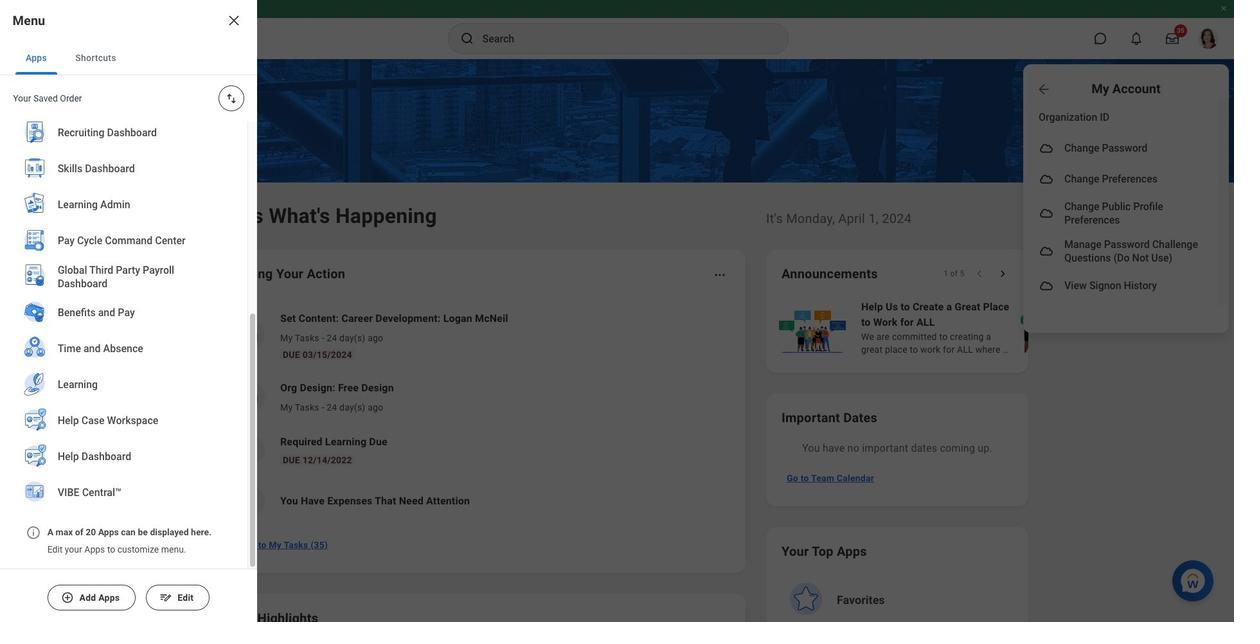 Task type: vqa. For each thing, say whether or not it's contained in the screenshot.
Working
no



Task type: describe. For each thing, give the bounding box(es) containing it.
back image
[[1037, 81, 1052, 97]]

logan mcneil image
[[1199, 28, 1219, 49]]

avatar image for 1st menu item from the top of the page
[[1039, 141, 1055, 156]]

list inside global navigation 'dialog'
[[0, 0, 248, 521]]

search image
[[459, 31, 475, 46]]

1 menu item from the top
[[1024, 133, 1220, 164]]

close environment banner image
[[1220, 5, 1228, 12]]

avatar image for 4th menu item from the top of the page
[[1039, 244, 1055, 259]]

chevron right small image
[[997, 267, 1010, 280]]

inbox large image
[[1166, 32, 1179, 45]]

notifications large image
[[1130, 32, 1143, 45]]

info image
[[26, 525, 41, 541]]

sort image
[[225, 92, 238, 105]]



Task type: locate. For each thing, give the bounding box(es) containing it.
avatar image
[[1039, 141, 1055, 156], [1039, 172, 1055, 187], [1039, 206, 1055, 221], [1039, 244, 1055, 259], [1039, 278, 1055, 294]]

menu item
[[1024, 133, 1220, 164], [1024, 164, 1220, 195], [1024, 195, 1220, 233], [1024, 233, 1220, 271], [1024, 271, 1220, 301]]

inbox image
[[240, 388, 259, 407]]

banner
[[0, 0, 1235, 333]]

4 avatar image from the top
[[1039, 244, 1055, 259]]

menu
[[1024, 98, 1229, 305]]

5 menu item from the top
[[1024, 271, 1220, 301]]

chevron left small image
[[974, 267, 986, 280]]

text edit image
[[159, 592, 172, 604]]

inbox image
[[240, 326, 259, 345]]

tab list
[[0, 41, 257, 75]]

1 avatar image from the top
[[1039, 141, 1055, 156]]

2 menu item from the top
[[1024, 164, 1220, 195]]

global navigation dialog
[[0, 0, 257, 622]]

book open image
[[240, 440, 259, 460]]

avatar image for first menu item from the bottom
[[1039, 278, 1055, 294]]

3 menu item from the top
[[1024, 195, 1220, 233]]

4 menu item from the top
[[1024, 233, 1220, 271]]

dashboard expenses image
[[240, 492, 259, 511]]

5 avatar image from the top
[[1039, 278, 1055, 294]]

2 avatar image from the top
[[1039, 172, 1055, 187]]

status
[[944, 269, 965, 279]]

3 avatar image from the top
[[1039, 206, 1055, 221]]

avatar image for third menu item from the top of the page
[[1039, 206, 1055, 221]]

avatar image for 2nd menu item
[[1039, 172, 1055, 187]]

x image
[[226, 13, 242, 28]]

list
[[0, 0, 248, 521], [777, 298, 1235, 358], [221, 301, 730, 527]]

plus circle image
[[61, 592, 74, 604]]

main content
[[0, 59, 1235, 622]]



